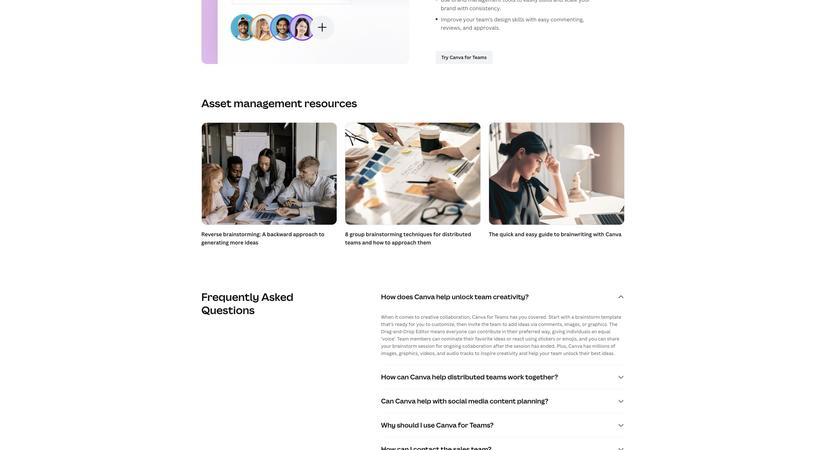 Task type: locate. For each thing, give the bounding box(es) containing it.
the
[[489, 231, 499, 238], [610, 321, 618, 327]]

how can canva help distributed teams work together?
[[381, 372, 558, 381]]

1 vertical spatial teams
[[486, 372, 507, 381]]

1 horizontal spatial session
[[514, 343, 531, 349]]

team inside dropdown button
[[475, 292, 492, 301]]

with up improve
[[457, 5, 468, 12]]

to right comes
[[415, 314, 420, 320]]

for left teams?
[[458, 421, 468, 430]]

asset management resources
[[201, 96, 357, 110]]

0 vertical spatial teams
[[345, 239, 361, 246]]

0 horizontal spatial you
[[417, 321, 425, 327]]

unlock inside when it comes to creative collaboration, canva for teams has you covered. start with a brainstorm template that's ready for you to customize, then invite the team to add ideas via comments, images, or graphics. the drag-and-drop editor means everyone can contribute in their preferred way, giving individuals an equal 'voice'. team members can nominate their favorite ideas or react using stickers or emojis, and you can share your brainstorm session for ongoing collaboration after the session has ended. plus, canva has millions of images, graphics, videos, and audio tracks to inspire creativity and help your team unlock their best ideas.
[[564, 350, 578, 356]]

unlock down the plus,
[[564, 350, 578, 356]]

images,
[[565, 321, 581, 327], [381, 350, 398, 356]]

help inside can canva help with social media content planning? dropdown button
[[417, 397, 432, 405]]

media
[[469, 397, 489, 405]]

to down collaboration
[[475, 350, 480, 356]]

and right the quick
[[515, 231, 525, 238]]

1 horizontal spatial the
[[610, 321, 618, 327]]

1 vertical spatial management
[[234, 96, 302, 110]]

unlock up collaboration,
[[452, 292, 473, 301]]

with inside use brand management tools to easily build and scale your brand with consistency.
[[457, 5, 468, 12]]

distributed inside how can canva help distributed teams work together? dropdown button
[[448, 372, 485, 381]]

2 horizontal spatial you
[[589, 336, 597, 342]]

to inside reverse brainstorming: a backward approach to generating more ideas
[[319, 231, 325, 238]]

0 horizontal spatial management
[[234, 96, 302, 110]]

their down add
[[507, 328, 518, 335]]

teams down group
[[345, 239, 361, 246]]

1 horizontal spatial unlock
[[564, 350, 578, 356]]

and right build at the top right
[[554, 0, 563, 3]]

teams left the work on the right bottom of page
[[486, 372, 507, 381]]

1 horizontal spatial teams
[[486, 372, 507, 381]]

comments,
[[539, 321, 563, 327]]

easy left guide
[[526, 231, 538, 238]]

0 horizontal spatial images,
[[381, 350, 398, 356]]

0 vertical spatial the
[[489, 231, 499, 238]]

8 group brainstorming techniques for distributed teams and how to approach them
[[345, 231, 471, 246]]

0 horizontal spatial their
[[464, 336, 474, 342]]

0 vertical spatial images,
[[565, 321, 581, 327]]

0 vertical spatial unlock
[[452, 292, 473, 301]]

and down react
[[519, 350, 528, 356]]

backward
[[267, 231, 292, 238]]

8
[[345, 231, 349, 238]]

should
[[397, 421, 419, 430]]

a
[[572, 314, 574, 320]]

best
[[591, 350, 601, 356]]

and right reviews,
[[463, 24, 473, 31]]

help
[[436, 292, 451, 301], [529, 350, 539, 356], [432, 372, 446, 381], [417, 397, 432, 405]]

how left does
[[381, 292, 396, 301]]

help up i
[[417, 397, 432, 405]]

0 horizontal spatial or
[[507, 336, 512, 342]]

0 horizontal spatial has
[[510, 314, 518, 320]]

group
[[350, 231, 365, 238]]

1 vertical spatial you
[[417, 321, 425, 327]]

0 vertical spatial how
[[381, 292, 396, 301]]

with inside improve your team's design skills with easy commenting, reviews, and approvals.
[[526, 16, 537, 23]]

can down graphics,
[[397, 372, 409, 381]]

1 horizontal spatial easy
[[538, 16, 550, 23]]

the left the quick
[[489, 231, 499, 238]]

approach inside reverse brainstorming: a backward approach to generating more ideas
[[293, 231, 318, 238]]

images, down 'voice'.
[[381, 350, 398, 356]]

easy down build at the top right
[[538, 16, 550, 23]]

2 vertical spatial ideas
[[494, 336, 506, 342]]

session up videos,
[[418, 343, 435, 349]]

resources
[[305, 96, 357, 110]]

teams?
[[470, 421, 494, 430]]

it
[[395, 314, 398, 320]]

team
[[475, 292, 492, 301], [490, 321, 502, 327], [551, 350, 563, 356]]

asset
[[201, 96, 232, 110]]

easily
[[524, 0, 538, 3]]

2 horizontal spatial or
[[582, 321, 587, 327]]

1 vertical spatial approach
[[392, 239, 417, 246]]

share
[[607, 336, 620, 342]]

0 vertical spatial management
[[468, 0, 502, 3]]

management
[[468, 0, 502, 3], [234, 96, 302, 110]]

how up can
[[381, 372, 396, 381]]

or down giving
[[557, 336, 562, 342]]

ideas down brainstorming:
[[245, 239, 258, 246]]

scale
[[565, 0, 578, 3]]

1 horizontal spatial approach
[[392, 239, 417, 246]]

1 vertical spatial distributed
[[448, 372, 485, 381]]

ideas up preferred
[[518, 321, 530, 327]]

1 how from the top
[[381, 292, 396, 301]]

you down an
[[589, 336, 597, 342]]

or
[[582, 321, 587, 327], [507, 336, 512, 342], [557, 336, 562, 342]]

with inside dropdown button
[[433, 397, 447, 405]]

brainstorm down team
[[393, 343, 417, 349]]

ideas inside reverse brainstorming: a backward approach to generating more ideas
[[245, 239, 258, 246]]

can
[[381, 397, 394, 405]]

0 vertical spatial distributed
[[442, 231, 471, 238]]

with left social
[[433, 397, 447, 405]]

and inside the quick and easy guide to brainwriting with canva link
[[515, 231, 525, 238]]

1 horizontal spatial brainstorm
[[576, 314, 600, 320]]

2 horizontal spatial ideas
[[518, 321, 530, 327]]

0 horizontal spatial the
[[489, 231, 499, 238]]

drop
[[404, 328, 415, 335]]

questions
[[201, 303, 255, 317]]

ideas
[[245, 239, 258, 246], [518, 321, 530, 327], [494, 336, 506, 342]]

you left 'covered.'
[[519, 314, 527, 320]]

has down using
[[532, 343, 539, 349]]

inspire
[[481, 350, 496, 356]]

graphics.
[[588, 321, 608, 327]]

team down the plus,
[[551, 350, 563, 356]]

or up individuals at the right of the page
[[582, 321, 587, 327]]

2 how from the top
[[381, 372, 396, 381]]

you up editor
[[417, 321, 425, 327]]

build
[[539, 0, 552, 3]]

help inside how can canva help distributed teams work together? dropdown button
[[432, 372, 446, 381]]

the quick and easy guide to brainwriting with canva link
[[489, 122, 625, 240]]

to right tools
[[517, 0, 522, 3]]

ready
[[395, 321, 408, 327]]

via
[[531, 321, 538, 327]]

giving
[[552, 328, 565, 335]]

to left 8
[[319, 231, 325, 238]]

approach right backward
[[293, 231, 318, 238]]

images, down a
[[565, 321, 581, 327]]

your left team's
[[463, 16, 475, 23]]

0 vertical spatial easy
[[538, 16, 550, 23]]

the up contribute
[[482, 321, 489, 327]]

creativity
[[497, 350, 518, 356]]

techniques
[[404, 231, 432, 238]]

equal
[[598, 328, 611, 335]]

for left "ongoing"
[[436, 343, 443, 349]]

1 vertical spatial the
[[610, 321, 618, 327]]

your right scale
[[579, 0, 591, 3]]

with left a
[[561, 314, 571, 320]]

0 vertical spatial approach
[[293, 231, 318, 238]]

ideas up after
[[494, 336, 506, 342]]

their up collaboration
[[464, 336, 474, 342]]

help up collaboration,
[[436, 292, 451, 301]]

untitleddesign24 image
[[202, 123, 337, 225]]

0 horizontal spatial brainstorm
[[393, 343, 417, 349]]

for
[[434, 231, 441, 238], [487, 314, 494, 320], [409, 321, 415, 327], [436, 343, 443, 349], [458, 421, 468, 430]]

team's
[[476, 16, 493, 23]]

2 vertical spatial their
[[580, 350, 590, 356]]

has up "best"
[[584, 343, 591, 349]]

for right techniques at the bottom
[[434, 231, 441, 238]]

to down creative
[[426, 321, 431, 327]]

0 vertical spatial ideas
[[245, 239, 258, 246]]

brand right use on the top right of page
[[452, 0, 467, 3]]

1 horizontal spatial their
[[507, 328, 518, 335]]

help inside when it comes to creative collaboration, canva for teams has you covered. start with a brainstorm template that's ready for you to customize, then invite the team to add ideas via comments, images, or graphics. the drag-and-drop editor means everyone can contribute in their preferred way, giving individuals an equal 'voice'. team members can nominate their favorite ideas or react using stickers or emojis, and you can share your brainstorm session for ongoing collaboration after the session has ended. plus, canva has millions of images, graphics, videos, and audio tracks to inspire creativity and help your team unlock their best ideas.
[[529, 350, 539, 356]]

and
[[554, 0, 563, 3], [463, 24, 473, 31], [515, 231, 525, 238], [362, 239, 372, 246], [579, 336, 588, 342], [437, 350, 446, 356], [519, 350, 528, 356]]

and inside use brand management tools to easily build and scale your brand with consistency.
[[554, 0, 563, 3]]

and inside 8 group brainstorming techniques for distributed teams and how to approach them
[[362, 239, 372, 246]]

1 horizontal spatial ideas
[[494, 336, 506, 342]]

teams inside 8 group brainstorming techniques for distributed teams and how to approach them
[[345, 239, 361, 246]]

2 vertical spatial you
[[589, 336, 597, 342]]

to right guide
[[554, 231, 560, 238]]

1 vertical spatial brainstorm
[[393, 343, 417, 349]]

0 horizontal spatial easy
[[526, 231, 538, 238]]

approach down techniques at the bottom
[[392, 239, 417, 246]]

brand down use on the top right of page
[[441, 5, 456, 12]]

0 horizontal spatial teams
[[345, 239, 361, 246]]

with right skills
[[526, 16, 537, 23]]

1 vertical spatial easy
[[526, 231, 538, 238]]

1 horizontal spatial or
[[557, 336, 562, 342]]

team down teams
[[490, 321, 502, 327]]

brainstorm
[[576, 314, 600, 320], [393, 343, 417, 349]]

their
[[507, 328, 518, 335], [464, 336, 474, 342], [580, 350, 590, 356]]

0 horizontal spatial session
[[418, 343, 435, 349]]

0 horizontal spatial the
[[482, 321, 489, 327]]

the up creativity
[[506, 343, 513, 349]]

with
[[457, 5, 468, 12], [526, 16, 537, 23], [593, 231, 605, 238], [561, 314, 571, 320], [433, 397, 447, 405]]

frequently asked questions
[[201, 290, 294, 317]]

has
[[510, 314, 518, 320], [532, 343, 539, 349], [584, 343, 591, 349]]

1 vertical spatial the
[[506, 343, 513, 349]]

brainstorm up 'graphics.'
[[576, 314, 600, 320]]

their left "best"
[[580, 350, 590, 356]]

and left audio
[[437, 350, 446, 356]]

how for how does canva help unlock team creativity?
[[381, 292, 396, 301]]

help down using
[[529, 350, 539, 356]]

0 horizontal spatial approach
[[293, 231, 318, 238]]

has up add
[[510, 314, 518, 320]]

you
[[519, 314, 527, 320], [417, 321, 425, 327], [589, 336, 597, 342]]

1 vertical spatial unlock
[[564, 350, 578, 356]]

use
[[424, 421, 435, 430]]

can canva help with social media content planning? button
[[381, 389, 625, 413]]

0 vertical spatial brainstorm
[[576, 314, 600, 320]]

and left how
[[362, 239, 372, 246]]

creativity?
[[493, 292, 529, 301]]

how does canva help unlock team creativity?
[[381, 292, 529, 301]]

ideas.
[[602, 350, 615, 356]]

0 horizontal spatial ideas
[[245, 239, 258, 246]]

1 horizontal spatial images,
[[565, 321, 581, 327]]

in
[[502, 328, 506, 335]]

1 horizontal spatial has
[[532, 343, 539, 349]]

to down brainstorming
[[385, 239, 391, 246]]

for inside 8 group brainstorming techniques for distributed teams and how to approach them
[[434, 231, 441, 238]]

0 vertical spatial you
[[519, 314, 527, 320]]

session down react
[[514, 343, 531, 349]]

teams
[[345, 239, 361, 246], [486, 372, 507, 381]]

i
[[421, 421, 422, 430]]

audio
[[447, 350, 459, 356]]

approach
[[293, 231, 318, 238], [392, 239, 417, 246]]

help down videos,
[[432, 372, 446, 381]]

improve
[[441, 16, 462, 23]]

or left react
[[507, 336, 512, 342]]

1 horizontal spatial management
[[468, 0, 502, 3]]

0 vertical spatial team
[[475, 292, 492, 301]]

unlock
[[452, 292, 473, 301], [564, 350, 578, 356]]

can inside dropdown button
[[397, 372, 409, 381]]

0 vertical spatial brand
[[452, 0, 467, 3]]

1 horizontal spatial the
[[506, 343, 513, 349]]

the down template on the bottom
[[610, 321, 618, 327]]

guide
[[539, 231, 553, 238]]

your down ended.
[[540, 350, 550, 356]]

team left 'creativity?'
[[475, 292, 492, 301]]

1 vertical spatial how
[[381, 372, 396, 381]]

to
[[517, 0, 522, 3], [319, 231, 325, 238], [554, 231, 560, 238], [385, 239, 391, 246], [415, 314, 420, 320], [426, 321, 431, 327], [503, 321, 507, 327], [475, 350, 480, 356]]

0 horizontal spatial unlock
[[452, 292, 473, 301]]

after
[[494, 343, 504, 349]]

2 horizontal spatial their
[[580, 350, 590, 356]]

improve your team's design skills with easy commenting, reviews, and approvals.
[[441, 16, 584, 31]]

session
[[418, 343, 435, 349], [514, 343, 531, 349]]



Task type: describe. For each thing, give the bounding box(es) containing it.
the quick and easy guide to brainwriting with canva
[[489, 231, 622, 238]]

does
[[397, 292, 413, 301]]

2 horizontal spatial has
[[584, 343, 591, 349]]

unlock inside dropdown button
[[452, 292, 473, 301]]

1 vertical spatial brand
[[441, 5, 456, 12]]

brainstorming:
[[223, 231, 261, 238]]

reverse brainstorming: a backward approach to generating more ideas link
[[201, 122, 337, 248]]

0 vertical spatial the
[[482, 321, 489, 327]]

1 vertical spatial team
[[490, 321, 502, 327]]

teams inside dropdown button
[[486, 372, 507, 381]]

collaboration
[[463, 343, 492, 349]]

with right brainwriting
[[593, 231, 605, 238]]

reverse brainstorming: a backward approach to generating more ideas
[[201, 231, 325, 246]]

how does canva help unlock team creativity? button
[[381, 285, 625, 309]]

help inside how does canva help unlock team creativity? dropdown button
[[436, 292, 451, 301]]

using
[[526, 336, 537, 342]]

for up drop
[[409, 321, 415, 327]]

for inside why should i use canva for teams? dropdown button
[[458, 421, 468, 430]]

frequently
[[201, 290, 259, 304]]

drag-
[[381, 328, 393, 335]]

for left teams
[[487, 314, 494, 320]]

planning?
[[517, 397, 549, 405]]

1 vertical spatial their
[[464, 336, 474, 342]]

1 vertical spatial ideas
[[518, 321, 530, 327]]

means
[[431, 328, 445, 335]]

how can canva help distributed teams work together? button
[[381, 365, 625, 389]]

when
[[381, 314, 394, 320]]

collaboration,
[[440, 314, 471, 320]]

use
[[441, 0, 451, 3]]

untitleddesign25 image
[[489, 123, 625, 225]]

consistency.
[[470, 5, 501, 12]]

generating
[[201, 239, 229, 246]]

social
[[448, 397, 467, 405]]

can canva help with social media content planning?
[[381, 397, 549, 405]]

with inside when it comes to creative collaboration, canva for teams has you covered. start with a brainstorm template that's ready for you to customize, then invite the team to add ideas via comments, images, or graphics. the drag-and-drop editor means everyone can contribute in their preferred way, giving individuals an equal 'voice'. team members can nominate their favorite ideas or react using stickers or emojis, and you can share your brainstorm session for ongoing collaboration after the session has ended. plus, canva has millions of images, graphics, videos, and audio tracks to inspire creativity and help your team unlock their best ideas.
[[561, 314, 571, 320]]

way,
[[542, 328, 551, 335]]

1 horizontal spatial you
[[519, 314, 527, 320]]

can up millions
[[598, 336, 606, 342]]

to up the 'in'
[[503, 321, 507, 327]]

asked
[[261, 290, 294, 304]]

2 session from the left
[[514, 343, 531, 349]]

reviews,
[[441, 24, 462, 31]]

everyone
[[446, 328, 467, 335]]

and down individuals at the right of the page
[[579, 336, 588, 342]]

why should i use canva for teams? button
[[381, 413, 625, 437]]

together?
[[526, 372, 558, 381]]

brainstorming
[[366, 231, 402, 238]]

use brand management tools to easily build and scale your brand with consistency.
[[441, 0, 591, 12]]

can down invite
[[468, 328, 476, 335]]

why should i use canva for teams?
[[381, 421, 494, 430]]

easy inside improve your team's design skills with easy commenting, reviews, and approvals.
[[538, 16, 550, 23]]

ongoing
[[444, 343, 461, 349]]

add
[[509, 321, 517, 327]]

videos,
[[420, 350, 436, 356]]

to inside use brand management tools to easily build and scale your brand with consistency.
[[517, 0, 522, 3]]

nominate
[[442, 336, 463, 342]]

your inside improve your team's design skills with easy commenting, reviews, and approvals.
[[463, 16, 475, 23]]

1 session from the left
[[418, 343, 435, 349]]

design
[[494, 16, 511, 23]]

that's
[[381, 321, 394, 327]]

skills
[[512, 16, 525, 23]]

how
[[373, 239, 384, 246]]

brainwriting
[[561, 231, 592, 238]]

8 group brainstorming techniques for distributed teams and how to approach them link
[[345, 122, 481, 248]]

comes
[[399, 314, 414, 320]]

ended.
[[541, 343, 556, 349]]

your inside use brand management tools to easily build and scale your brand with consistency.
[[579, 0, 591, 3]]

tracks
[[460, 350, 474, 356]]

2 vertical spatial team
[[551, 350, 563, 356]]

then
[[457, 321, 467, 327]]

members
[[410, 336, 431, 342]]

approach inside 8 group brainstorming techniques for distributed teams and how to approach them
[[392, 239, 417, 246]]

invite
[[468, 321, 481, 327]]

approvals.
[[474, 24, 500, 31]]

contribute
[[477, 328, 501, 335]]

screenshot2023-01-13at11.24.17am (1) image
[[346, 123, 481, 225]]

your down 'voice'.
[[381, 343, 391, 349]]

and inside improve your team's design skills with easy commenting, reviews, and approvals.
[[463, 24, 473, 31]]

the inside when it comes to creative collaboration, canva for teams has you covered. start with a brainstorm template that's ready for you to customize, then invite the team to add ideas via comments, images, or graphics. the drag-and-drop editor means everyone can contribute in their preferred way, giving individuals an equal 'voice'. team members can nominate their favorite ideas or react using stickers or emojis, and you can share your brainstorm session for ongoing collaboration after the session has ended. plus, canva has millions of images, graphics, videos, and audio tracks to inspire creativity and help your team unlock their best ideas.
[[610, 321, 618, 327]]

how for how can canva help distributed teams work together?
[[381, 372, 396, 381]]

why
[[381, 421, 396, 430]]

customize,
[[432, 321, 456, 327]]

to inside 8 group brainstorming techniques for distributed teams and how to approach them
[[385, 239, 391, 246]]

start
[[549, 314, 560, 320]]

management inside use brand management tools to easily build and scale your brand with consistency.
[[468, 0, 502, 3]]

tools
[[503, 0, 516, 3]]

'voice'.
[[381, 336, 396, 342]]

content
[[490, 397, 516, 405]]

preferred
[[519, 328, 541, 335]]

them
[[418, 239, 431, 246]]

1 vertical spatial images,
[[381, 350, 398, 356]]

favorite
[[475, 336, 493, 342]]

emojis,
[[563, 336, 578, 342]]

reverse
[[201, 231, 222, 238]]

and-
[[393, 328, 404, 335]]

stickers
[[538, 336, 556, 342]]

covered.
[[528, 314, 548, 320]]

can down "means"
[[432, 336, 440, 342]]

team
[[397, 336, 409, 342]]

more
[[230, 239, 244, 246]]

work
[[508, 372, 524, 381]]

react
[[513, 336, 524, 342]]

the inside the quick and easy guide to brainwriting with canva link
[[489, 231, 499, 238]]

creative
[[421, 314, 439, 320]]

a
[[262, 231, 266, 238]]

0 vertical spatial their
[[507, 328, 518, 335]]

plus,
[[557, 343, 568, 349]]

distributed inside 8 group brainstorming techniques for distributed teams and how to approach them
[[442, 231, 471, 238]]

editor
[[416, 328, 430, 335]]

an
[[592, 328, 597, 335]]

graphics,
[[399, 350, 419, 356]]



Task type: vqa. For each thing, say whether or not it's contained in the screenshot.
the Dove to the top
no



